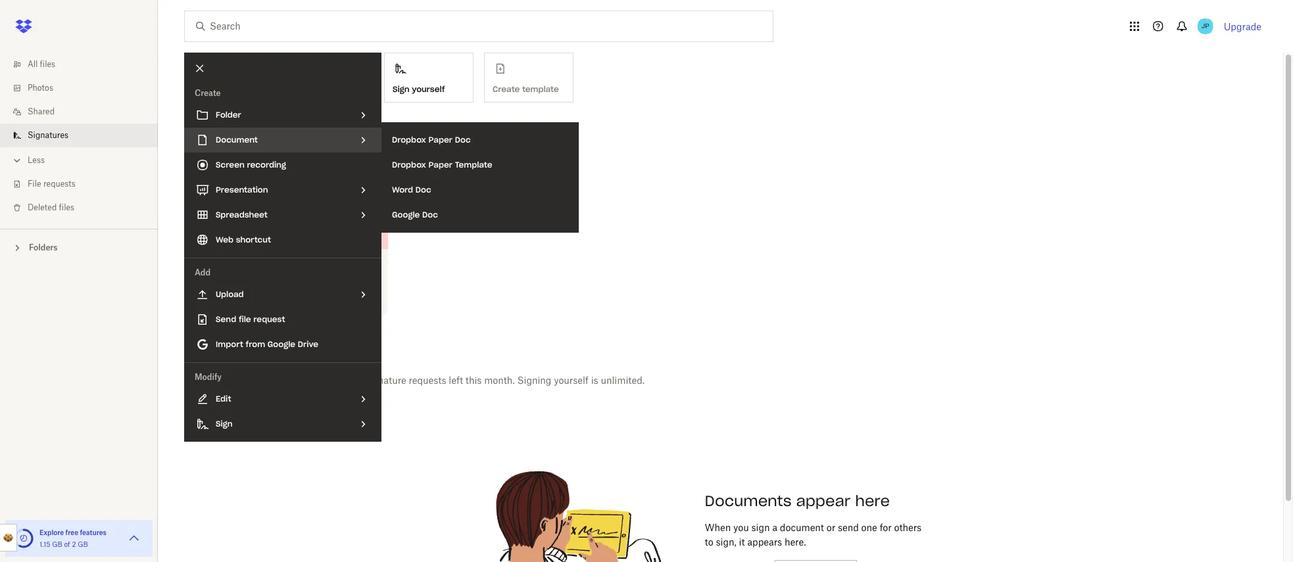 Task type: describe. For each thing, give the bounding box(es) containing it.
create for create your signature so you're always ready to sign.
[[195, 258, 220, 268]]

web shortcut menu item
[[184, 228, 382, 253]]

file requests
[[28, 179, 76, 189]]

file
[[28, 179, 41, 189]]

or
[[827, 522, 836, 533]]

one
[[862, 522, 878, 533]]

signing
[[518, 375, 552, 386]]

signature inside tab list
[[365, 375, 406, 386]]

0 vertical spatial doc
[[455, 135, 471, 145]]

google inside "menu item"
[[268, 340, 296, 349]]

quota usage element
[[13, 528, 34, 549]]

get
[[184, 113, 200, 124]]

signatures
[[258, 113, 304, 124]]

always
[[313, 258, 338, 268]]

of inside explore free features 1.15 gb of 2 gb
[[64, 541, 70, 549]]

requests inside file requests link
[[43, 179, 76, 189]]

edit
[[216, 394, 231, 404]]

appears
[[748, 537, 782, 548]]

2 3 from the left
[[357, 375, 363, 386]]

it
[[739, 537, 745, 548]]

google doc
[[392, 210, 438, 220]]

all files link
[[11, 53, 158, 76]]

shared
[[28, 107, 55, 116]]

paper for template
[[429, 160, 453, 170]]

dropbox paper doc
[[392, 135, 471, 145]]

paper for doc
[[429, 135, 453, 145]]

shared link
[[11, 100, 158, 124]]

features
[[80, 529, 107, 537]]

doc for google doc
[[422, 210, 438, 220]]

document menu item
[[184, 128, 382, 153]]

dropbox image
[[11, 13, 37, 39]]

deleted files
[[28, 203, 74, 213]]

menu containing create
[[184, 53, 382, 442]]

documents for documents
[[184, 375, 235, 386]]

recording
[[247, 160, 286, 170]]

1.15
[[39, 541, 50, 549]]

dropbox for dropbox paper doc
[[392, 135, 426, 145]]

web
[[216, 235, 234, 245]]

create for create
[[195, 88, 221, 98]]

deleted files link
[[11, 196, 158, 220]]

create your signature so you're always ready to sign.
[[195, 258, 371, 281]]

yourself inside sign yourself button
[[412, 84, 445, 94]]

sign
[[752, 522, 770, 533]]

send file request menu item
[[184, 307, 382, 332]]

sign,
[[716, 537, 737, 548]]

list containing all files
[[0, 45, 158, 229]]

documents for documents appear here
[[705, 492, 792, 510]]

sign.
[[195, 271, 212, 281]]

get started with signatures
[[184, 113, 304, 124]]

screen recording menu item
[[184, 153, 382, 178]]

import from google drive
[[216, 340, 318, 349]]

shortcut
[[236, 235, 271, 245]]

send
[[838, 522, 859, 533]]

left
[[449, 375, 463, 386]]

when you sign a document or send one for others to sign, it appears here.
[[705, 522, 922, 548]]

folders button
[[0, 238, 158, 257]]

sign for sign
[[216, 419, 233, 429]]

all
[[28, 59, 38, 69]]

2
[[72, 541, 76, 549]]

request
[[254, 315, 285, 324]]

unlimited.
[[601, 375, 645, 386]]

dropbox paper template
[[392, 160, 492, 170]]

word doc
[[392, 185, 431, 195]]

explore free features 1.15 gb of 2 gb
[[39, 529, 107, 549]]

to inside create your signature so you're always ready to sign.
[[363, 258, 371, 268]]

yourself inside tab list
[[554, 375, 589, 386]]

import
[[216, 340, 243, 349]]

free
[[66, 529, 78, 537]]

modify
[[195, 372, 222, 382]]

signatures list item
[[0, 124, 158, 147]]

is
[[591, 375, 599, 386]]

sign for sign yourself
[[393, 84, 410, 94]]

you're
[[289, 258, 311, 268]]

presentation
[[216, 185, 268, 195]]

sign yourself button
[[384, 53, 474, 103]]

word
[[392, 185, 413, 195]]

so
[[278, 258, 286, 268]]

menu containing dropbox paper doc
[[382, 122, 579, 233]]

edit menu item
[[184, 387, 382, 412]]



Task type: vqa. For each thing, say whether or not it's contained in the screenshot.
first row from the bottom
no



Task type: locate. For each thing, give the bounding box(es) containing it.
0 horizontal spatial 3
[[338, 375, 343, 386]]

0 vertical spatial create
[[195, 88, 221, 98]]

close image
[[189, 57, 211, 80]]

create inside menu
[[195, 88, 221, 98]]

signatures
[[28, 130, 68, 140], [184, 344, 249, 359]]

0 vertical spatial to
[[363, 258, 371, 268]]

sign inside button
[[393, 84, 410, 94]]

0 horizontal spatial gb
[[52, 541, 62, 549]]

screen
[[216, 160, 245, 170]]

0 vertical spatial dropbox
[[392, 135, 426, 145]]

documents appear here
[[705, 492, 890, 510]]

to inside when you sign a document or send one for others to sign, it appears here.
[[705, 537, 714, 548]]

for
[[880, 522, 892, 533]]

spreadsheet menu item
[[184, 203, 382, 228]]

drive
[[298, 340, 318, 349]]

sign menu item
[[184, 412, 382, 437]]

0 horizontal spatial yourself
[[412, 84, 445, 94]]

google down send file request "menu item"
[[268, 340, 296, 349]]

appear
[[796, 492, 851, 510]]

documents inside tab list
[[184, 375, 235, 386]]

here.
[[785, 537, 806, 548]]

1 vertical spatial doc
[[416, 185, 431, 195]]

google down the word
[[392, 210, 420, 220]]

requests left left
[[409, 375, 446, 386]]

0 vertical spatial files
[[40, 59, 55, 69]]

1 vertical spatial signatures
[[184, 344, 249, 359]]

when
[[705, 522, 731, 533]]

0 vertical spatial paper
[[429, 135, 453, 145]]

0 vertical spatial requests
[[43, 179, 76, 189]]

all files
[[28, 59, 55, 69]]

create
[[195, 88, 221, 98], [195, 258, 220, 268]]

1 dropbox from the top
[[392, 135, 426, 145]]

upload menu item
[[184, 282, 382, 307]]

1 vertical spatial sign
[[216, 419, 233, 429]]

signatures link
[[11, 124, 158, 147]]

0 horizontal spatial to
[[363, 258, 371, 268]]

files right all
[[40, 59, 55, 69]]

signature
[[241, 258, 276, 268], [365, 375, 406, 386]]

1 vertical spatial files
[[59, 203, 74, 213]]

1 vertical spatial create
[[195, 258, 220, 268]]

1 horizontal spatial of
[[346, 375, 355, 386]]

documents
[[184, 375, 235, 386], [705, 492, 792, 510]]

sign up dropbox paper doc
[[393, 84, 410, 94]]

1 horizontal spatial yourself
[[554, 375, 589, 386]]

ready
[[340, 258, 361, 268]]

dropbox up the word doc
[[392, 160, 426, 170]]

add
[[195, 268, 211, 278]]

gb right 1.15
[[52, 541, 62, 549]]

dropbox up dropbox paper template
[[392, 135, 426, 145]]

template
[[455, 160, 492, 170]]

started
[[203, 113, 234, 124]]

from
[[246, 340, 265, 349]]

document
[[216, 135, 258, 145]]

requests inside tab list
[[409, 375, 446, 386]]

2 gb from the left
[[78, 541, 88, 549]]

0 vertical spatial google
[[392, 210, 420, 220]]

0 vertical spatial signature
[[241, 258, 276, 268]]

files inside all files link
[[40, 59, 55, 69]]

2 vertical spatial doc
[[422, 210, 438, 220]]

web shortcut
[[216, 235, 271, 245]]

photos
[[28, 83, 53, 93]]

paper down dropbox paper doc
[[429, 160, 453, 170]]

0 horizontal spatial signature
[[241, 258, 276, 268]]

2 dropbox from the top
[[392, 160, 426, 170]]

here
[[856, 492, 890, 510]]

sign inside menu item
[[216, 419, 233, 429]]

deleted
[[28, 203, 57, 213]]

menu
[[184, 53, 382, 442], [382, 122, 579, 233]]

less
[[28, 155, 45, 165]]

dropbox for dropbox paper template
[[392, 160, 426, 170]]

you
[[734, 522, 749, 533]]

1 horizontal spatial signatures
[[184, 344, 249, 359]]

files
[[40, 59, 55, 69], [59, 203, 74, 213]]

sign down the edit
[[216, 419, 233, 429]]

tab list
[[184, 365, 1257, 396]]

0 vertical spatial signatures
[[28, 130, 68, 140]]

1 create from the top
[[195, 88, 221, 98]]

0 horizontal spatial signatures
[[28, 130, 68, 140]]

upgrade
[[1224, 21, 1262, 32]]

1 vertical spatial dropbox
[[392, 160, 426, 170]]

doc down the word doc
[[422, 210, 438, 220]]

sign yourself
[[393, 84, 445, 94]]

1 3 from the left
[[338, 375, 343, 386]]

to
[[363, 258, 371, 268], [705, 537, 714, 548]]

upgrade link
[[1224, 21, 1262, 32]]

file requests link
[[11, 172, 158, 196]]

with
[[237, 113, 256, 124]]

gb right "2"
[[78, 541, 88, 549]]

others
[[895, 522, 922, 533]]

create inside create your signature so you're always ready to sign.
[[195, 258, 220, 268]]

1 vertical spatial signature
[[365, 375, 406, 386]]

1 vertical spatial documents
[[705, 492, 792, 510]]

1 horizontal spatial to
[[705, 537, 714, 548]]

spreadsheet
[[216, 210, 268, 220]]

3 of 3 signature requests left this month. signing yourself is unlimited.
[[338, 375, 645, 386]]

0 horizontal spatial sign
[[216, 419, 233, 429]]

1 vertical spatial requests
[[409, 375, 446, 386]]

1 horizontal spatial 3
[[357, 375, 363, 386]]

yourself
[[412, 84, 445, 94], [554, 375, 589, 386]]

tab
[[245, 365, 290, 396]]

1 vertical spatial of
[[64, 541, 70, 549]]

0 vertical spatial documents
[[184, 375, 235, 386]]

documents up the edit
[[184, 375, 235, 386]]

yourself up dropbox paper doc
[[412, 84, 445, 94]]

sign
[[393, 84, 410, 94], [216, 419, 233, 429]]

1 vertical spatial to
[[705, 537, 714, 548]]

list
[[0, 45, 158, 229]]

signatures inside "link"
[[28, 130, 68, 140]]

0 horizontal spatial requests
[[43, 179, 76, 189]]

signature inside create your signature so you're always ready to sign.
[[241, 258, 276, 268]]

doc for word doc
[[416, 185, 431, 195]]

1 horizontal spatial files
[[59, 203, 74, 213]]

presentation menu item
[[184, 178, 382, 203]]

send
[[216, 315, 236, 324]]

doc up template in the top of the page
[[455, 135, 471, 145]]

1 horizontal spatial signature
[[365, 375, 406, 386]]

documents up 'you'
[[705, 492, 792, 510]]

0 vertical spatial sign
[[393, 84, 410, 94]]

less image
[[11, 154, 24, 167]]

upload
[[216, 290, 244, 299]]

a
[[773, 522, 778, 533]]

1 horizontal spatial requests
[[409, 375, 446, 386]]

dropbox
[[392, 135, 426, 145], [392, 160, 426, 170]]

import from google drive menu item
[[184, 332, 382, 357]]

signatures down shared
[[28, 130, 68, 140]]

folders
[[29, 243, 58, 253]]

send file request
[[216, 315, 285, 324]]

requests right file
[[43, 179, 76, 189]]

to down when
[[705, 537, 714, 548]]

files for all files
[[40, 59, 55, 69]]

gb
[[52, 541, 62, 549], [78, 541, 88, 549]]

month.
[[484, 375, 515, 386]]

google
[[392, 210, 420, 220], [268, 340, 296, 349]]

1 gb from the left
[[52, 541, 62, 549]]

your
[[222, 258, 238, 268]]

0 vertical spatial of
[[346, 375, 355, 386]]

1 horizontal spatial gb
[[78, 541, 88, 549]]

signatures up modify
[[184, 344, 249, 359]]

folder menu item
[[184, 103, 382, 128]]

1 horizontal spatial documents
[[705, 492, 792, 510]]

0 horizontal spatial of
[[64, 541, 70, 549]]

3
[[338, 375, 343, 386], [357, 375, 363, 386]]

files for deleted files
[[59, 203, 74, 213]]

file
[[239, 315, 251, 324]]

files right deleted
[[59, 203, 74, 213]]

tab list containing documents
[[184, 365, 1257, 396]]

yourself left is
[[554, 375, 589, 386]]

folder
[[216, 110, 241, 120]]

0 vertical spatial yourself
[[412, 84, 445, 94]]

paper up dropbox paper template
[[429, 135, 453, 145]]

2 paper from the top
[[429, 160, 453, 170]]

0 horizontal spatial google
[[268, 340, 296, 349]]

1 horizontal spatial google
[[392, 210, 420, 220]]

create up sign. at the left of the page
[[195, 258, 220, 268]]

explore
[[39, 529, 64, 537]]

screen recording
[[216, 160, 286, 170]]

0 horizontal spatial documents
[[184, 375, 235, 386]]

requests
[[43, 179, 76, 189], [409, 375, 446, 386]]

1 vertical spatial paper
[[429, 160, 453, 170]]

1 vertical spatial yourself
[[554, 375, 589, 386]]

of inside tab list
[[346, 375, 355, 386]]

create down close "icon"
[[195, 88, 221, 98]]

documents tab
[[184, 365, 235, 396]]

1 horizontal spatial sign
[[393, 84, 410, 94]]

paper
[[429, 135, 453, 145], [429, 160, 453, 170]]

doc right the word
[[416, 185, 431, 195]]

2 create from the top
[[195, 258, 220, 268]]

1 paper from the top
[[429, 135, 453, 145]]

to right "ready"
[[363, 258, 371, 268]]

photos link
[[11, 76, 158, 100]]

files inside deleted files link
[[59, 203, 74, 213]]

0 horizontal spatial files
[[40, 59, 55, 69]]

1 vertical spatial google
[[268, 340, 296, 349]]

document
[[780, 522, 824, 533]]

this
[[466, 375, 482, 386]]



